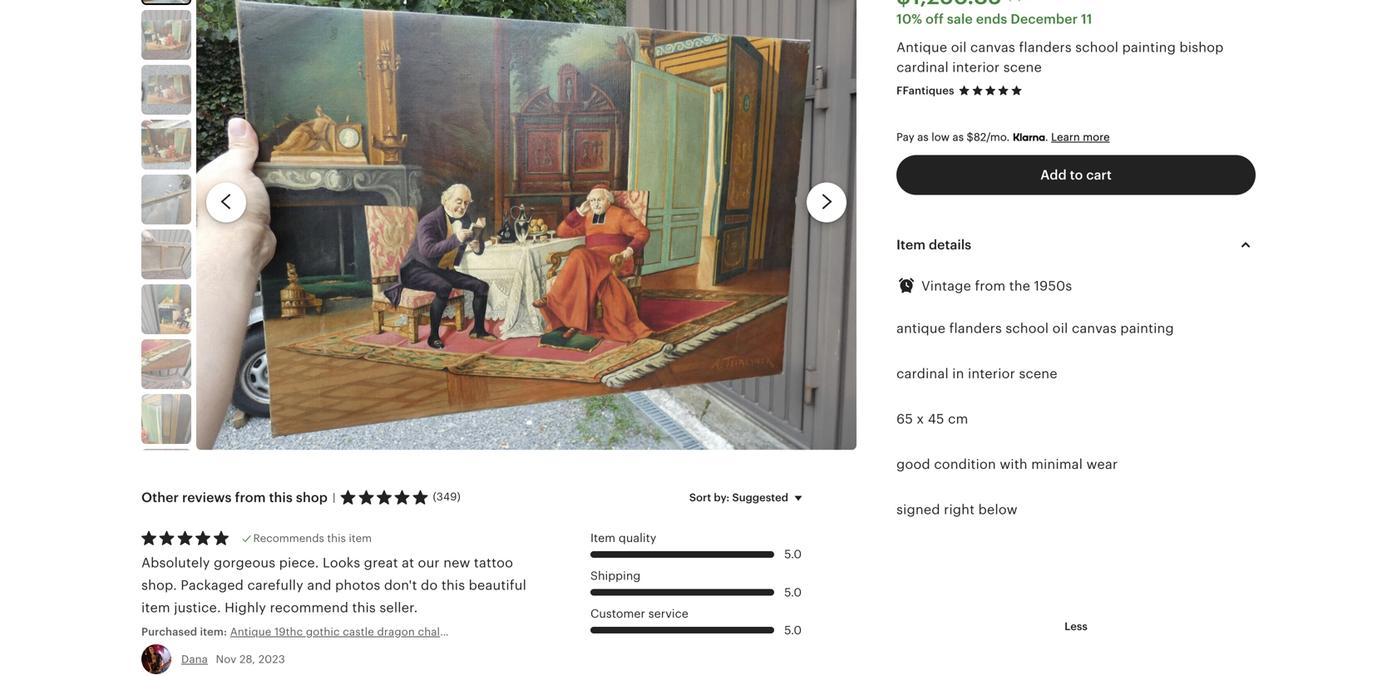 Task type: locate. For each thing, give the bounding box(es) containing it.
antique oil canvas flanders school painting bishop cardinal image 10 image
[[141, 449, 191, 499]]

school down the
[[1006, 321, 1049, 336]]

1 vertical spatial school
[[1006, 321, 1049, 336]]

1 horizontal spatial antique
[[897, 40, 948, 55]]

item details button
[[882, 225, 1271, 265]]

2 5.0 from the top
[[784, 586, 802, 599]]

as right low
[[953, 131, 964, 143]]

0 vertical spatial cardinal
[[897, 60, 949, 75]]

absolutely
[[141, 555, 210, 570]]

0 horizontal spatial antique oil canvas flanders school painting bishop cardinal image 1 image
[[143, 0, 190, 3]]

antique down highly
[[230, 626, 271, 638]]

1 vertical spatial cardinal
[[897, 366, 949, 381]]

1 horizontal spatial as
[[953, 131, 964, 143]]

antique inside antique oil canvas flanders school painting bishop cardinal interior scene
[[897, 40, 948, 55]]

this up looks
[[327, 532, 346, 545]]

0 vertical spatial antique
[[897, 40, 948, 55]]

justice.
[[174, 601, 221, 616]]

condition
[[934, 457, 996, 472]]

antique oil canvas flanders school painting bishop cardinal image 7 image
[[141, 284, 191, 334]]

december
[[1011, 12, 1078, 27]]

0 horizontal spatial flanders
[[949, 321, 1002, 336]]

recommend
[[270, 601, 349, 616]]

packaged
[[181, 578, 244, 593]]

item left quality
[[591, 532, 616, 545]]

3 5.0 from the top
[[784, 624, 802, 637]]

0 vertical spatial flanders
[[1019, 40, 1072, 55]]

antique oil canvas flanders school painting bishop cardinal image 6 image
[[141, 230, 191, 279]]

1 5.0 from the top
[[784, 548, 802, 561]]

learn more button
[[1051, 131, 1110, 143]]

oil down sale
[[951, 40, 967, 55]]

0 horizontal spatial item
[[141, 601, 170, 616]]

vintage
[[922, 279, 971, 294]]

item inside dropdown button
[[897, 238, 926, 252]]

carefully
[[247, 578, 304, 593]]

item
[[897, 238, 926, 252], [591, 532, 616, 545]]

1 horizontal spatial flanders
[[1019, 40, 1072, 55]]

antique oil canvas flanders school painting bishop cardinal image 9 image
[[141, 394, 191, 444]]

1 horizontal spatial from
[[975, 279, 1006, 294]]

interior
[[953, 60, 1000, 75], [968, 366, 1016, 381]]

2023
[[258, 653, 285, 666]]

1 vertical spatial item
[[591, 532, 616, 545]]

0 horizontal spatial item
[[591, 532, 616, 545]]

highly
[[225, 601, 266, 616]]

scene down december
[[1004, 60, 1042, 75]]

item quality
[[591, 532, 657, 545]]

right
[[944, 502, 975, 517]]

scene
[[1004, 60, 1042, 75], [1019, 366, 1058, 381]]

flanders inside antique oil canvas flanders school painting bishop cardinal interior scene
[[1019, 40, 1072, 55]]

canvas down 1950s
[[1072, 321, 1117, 336]]

interior down "ends"
[[953, 60, 1000, 75]]

antique down 10%
[[897, 40, 948, 55]]

1 horizontal spatial antique oil canvas flanders school painting bishop cardinal image 1 image
[[196, 0, 857, 450]]

0 vertical spatial from
[[975, 279, 1006, 294]]

item up looks
[[349, 532, 372, 545]]

absolutely gorgeous piece. looks great at our new tattoo shop. packaged carefully and photos don't do this beautiful item justice. highly recommend this seller.
[[141, 555, 527, 616]]

shop.
[[141, 578, 177, 593]]

0 vertical spatial painting
[[1122, 40, 1176, 55]]

0 vertical spatial canvas
[[971, 40, 1016, 55]]

0 vertical spatial 5.0
[[784, 548, 802, 561]]

signed right below
[[897, 502, 1018, 517]]

this left shop
[[269, 490, 293, 505]]

0 vertical spatial interior
[[953, 60, 1000, 75]]

painting
[[1122, 40, 1176, 55], [1121, 321, 1174, 336]]

interior right in
[[968, 366, 1016, 381]]

0 horizontal spatial canvas
[[971, 40, 1016, 55]]

gothic
[[306, 626, 340, 638]]

1 horizontal spatial oil
[[1053, 321, 1068, 336]]

this
[[269, 490, 293, 505], [327, 532, 346, 545], [442, 578, 465, 593], [352, 601, 376, 616]]

1 vertical spatial painting
[[1121, 321, 1174, 336]]

canvas down "ends"
[[971, 40, 1016, 55]]

suggested
[[732, 491, 789, 504]]

0 vertical spatial scene
[[1004, 60, 1042, 75]]

0 horizontal spatial antique
[[230, 626, 271, 638]]

item:
[[200, 626, 227, 638]]

1 cardinal from the top
[[897, 60, 949, 75]]

0 vertical spatial school
[[1076, 40, 1119, 55]]

more
[[1083, 131, 1110, 143]]

flanders up the cardinal in interior scene
[[949, 321, 1002, 336]]

by:
[[714, 491, 730, 504]]

1 horizontal spatial item
[[897, 238, 926, 252]]

flanders down december
[[1019, 40, 1072, 55]]

1 vertical spatial 5.0
[[784, 586, 802, 599]]

purchased
[[141, 626, 197, 638]]

piece.
[[279, 555, 319, 570]]

painting for canvas
[[1121, 321, 1174, 336]]

item
[[349, 532, 372, 545], [141, 601, 170, 616]]

painting inside antique oil canvas flanders school painting bishop cardinal interior scene
[[1122, 40, 1176, 55]]

castle
[[343, 626, 374, 638]]

antique oil canvas flanders school painting bishop cardinal image 1 image
[[143, 0, 190, 3], [196, 0, 857, 450]]

1 vertical spatial antique
[[230, 626, 271, 638]]

in
[[953, 366, 964, 381]]

this down photos
[[352, 601, 376, 616]]

item for item quality
[[591, 532, 616, 545]]

our
[[418, 555, 440, 570]]

cardinal up ffantiques link
[[897, 60, 949, 75]]

good
[[897, 457, 931, 472]]

below
[[979, 502, 1018, 517]]

flanders
[[1019, 40, 1072, 55], [949, 321, 1002, 336]]

vintage from the 1950s
[[922, 279, 1072, 294]]

oil down 1950s
[[1053, 321, 1068, 336]]

0 horizontal spatial oil
[[951, 40, 967, 55]]

item down shop.
[[141, 601, 170, 616]]

from left the
[[975, 279, 1006, 294]]

shipping
[[591, 570, 641, 583]]

pay as low as $82/mo. klarna . learn more
[[897, 131, 1110, 144]]

to
[[1070, 168, 1083, 183]]

antique oil canvas flanders school painting bishop cardinal interior scene
[[897, 40, 1224, 75]]

minimal
[[1031, 457, 1083, 472]]

customer
[[591, 608, 645, 621]]

10%
[[897, 12, 923, 27]]

0 horizontal spatial from
[[235, 490, 266, 505]]

2 vertical spatial 5.0
[[784, 624, 802, 637]]

sort by: suggested button
[[677, 480, 821, 515]]

1 horizontal spatial item
[[349, 532, 372, 545]]

oil
[[951, 40, 967, 55], [1053, 321, 1068, 336]]

item left details
[[897, 238, 926, 252]]

from right reviews
[[235, 490, 266, 505]]

cardinal
[[897, 60, 949, 75], [897, 366, 949, 381]]

cardinal left in
[[897, 366, 949, 381]]

as right pay
[[918, 131, 929, 143]]

school down 11 at the top right
[[1076, 40, 1119, 55]]

28,
[[240, 653, 255, 666]]

interior inside antique oil canvas flanders school painting bishop cardinal interior scene
[[953, 60, 1000, 75]]

good condition with minimal wear
[[897, 457, 1118, 472]]

low
[[932, 131, 950, 143]]

19thc
[[274, 626, 303, 638]]

1 horizontal spatial school
[[1076, 40, 1119, 55]]

11
[[1081, 12, 1093, 27]]

dana link
[[181, 653, 208, 666]]

0 vertical spatial oil
[[951, 40, 967, 55]]

scene down antique flanders school oil canvas painting
[[1019, 366, 1058, 381]]

0 horizontal spatial as
[[918, 131, 929, 143]]

shop
[[296, 490, 328, 505]]

antique
[[897, 40, 948, 55], [230, 626, 271, 638]]

1 vertical spatial canvas
[[1072, 321, 1117, 336]]

0 vertical spatial item
[[897, 238, 926, 252]]

canvas inside antique oil canvas flanders school painting bishop cardinal interior scene
[[971, 40, 1016, 55]]

1 vertical spatial item
[[141, 601, 170, 616]]

school
[[1076, 40, 1119, 55], [1006, 321, 1049, 336]]

cardinal in interior scene
[[897, 366, 1058, 381]]

nov
[[216, 653, 237, 666]]

dragon
[[377, 626, 415, 638]]

from
[[975, 279, 1006, 294], [235, 490, 266, 505]]

0 horizontal spatial school
[[1006, 321, 1049, 336]]

canvas
[[971, 40, 1016, 55], [1072, 321, 1117, 336]]

gorgeous
[[214, 555, 276, 570]]



Task type: describe. For each thing, give the bounding box(es) containing it.
school inside antique oil canvas flanders school painting bishop cardinal interior scene
[[1076, 40, 1119, 55]]

recommends this item
[[253, 532, 372, 545]]

cardinal inside antique oil canvas flanders school painting bishop cardinal interior scene
[[897, 60, 949, 75]]

learn
[[1051, 131, 1080, 143]]

ffantiques link
[[897, 84, 955, 97]]

ends
[[976, 12, 1008, 27]]

1950s
[[1034, 279, 1072, 294]]

new
[[443, 555, 470, 570]]

antique oil canvas flanders school painting bishop cardinal image 3 image
[[141, 65, 191, 115]]

2 as from the left
[[953, 131, 964, 143]]

at
[[402, 555, 414, 570]]

item details
[[897, 238, 972, 252]]

service
[[649, 608, 689, 621]]

sort by: suggested
[[689, 491, 789, 504]]

0 vertical spatial item
[[349, 532, 372, 545]]

1 horizontal spatial canvas
[[1072, 321, 1117, 336]]

5.0 for quality
[[784, 548, 802, 561]]

cart
[[1086, 168, 1112, 183]]

5.0 for service
[[784, 624, 802, 637]]

1 as from the left
[[918, 131, 929, 143]]

looks
[[323, 555, 360, 570]]

photos
[[335, 578, 380, 593]]

fronton
[[503, 626, 542, 638]]

tattoo
[[474, 555, 513, 570]]

wear
[[1087, 457, 1118, 472]]

dana nov 28, 2023
[[181, 653, 285, 666]]

antique flanders school oil canvas painting
[[897, 321, 1174, 336]]

this down new
[[442, 578, 465, 593]]

rare
[[545, 626, 565, 638]]

dana
[[181, 653, 208, 666]]

customer service
[[591, 608, 689, 621]]

1 antique oil canvas flanders school painting bishop cardinal image 1 image from the left
[[143, 0, 190, 3]]

1 vertical spatial interior
[[968, 366, 1016, 381]]

less
[[1065, 620, 1088, 633]]

2 cardinal from the top
[[897, 366, 949, 381]]

add
[[1041, 168, 1067, 183]]

2 antique oil canvas flanders school painting bishop cardinal image 1 image from the left
[[196, 0, 857, 450]]

item for item details
[[897, 238, 926, 252]]

with
[[1000, 457, 1028, 472]]

(349)
[[433, 491, 461, 503]]

purchased item: antique 19thc gothic castle dragon chalk pediment fronton rare
[[141, 626, 565, 638]]

bishop
[[1180, 40, 1224, 55]]

.
[[1045, 131, 1048, 143]]

1 vertical spatial oil
[[1053, 321, 1068, 336]]

beautiful
[[469, 578, 527, 593]]

pediment
[[449, 626, 500, 638]]

reviews
[[182, 490, 232, 505]]

add to cart
[[1041, 168, 1112, 183]]

other
[[141, 490, 179, 505]]

pay
[[897, 131, 915, 143]]

chalk
[[418, 626, 446, 638]]

1 vertical spatial flanders
[[949, 321, 1002, 336]]

cm
[[948, 412, 968, 427]]

x
[[917, 412, 924, 427]]

ffantiques
[[897, 84, 955, 97]]

off
[[926, 12, 944, 27]]

don't
[[384, 578, 417, 593]]

antique oil canvas flanders school painting bishop cardinal image 2 image
[[141, 10, 191, 60]]

and
[[307, 578, 332, 593]]

the
[[1010, 279, 1031, 294]]

oil inside antique oil canvas flanders school painting bishop cardinal interior scene
[[951, 40, 967, 55]]

do
[[421, 578, 438, 593]]

recommends
[[253, 532, 324, 545]]

antique oil canvas flanders school painting bishop cardinal image 4 image
[[141, 120, 191, 170]]

antique oil canvas flanders school painting bishop cardinal image 8 image
[[141, 339, 191, 389]]

seller.
[[380, 601, 418, 616]]

signed
[[897, 502, 940, 517]]

antique
[[897, 321, 946, 336]]

10% off sale ends december 11
[[897, 12, 1093, 27]]

1 vertical spatial from
[[235, 490, 266, 505]]

sort
[[689, 491, 711, 504]]

quality
[[619, 532, 657, 545]]

item inside absolutely gorgeous piece. looks great at our new tattoo shop. packaged carefully and photos don't do this beautiful item justice. highly recommend this seller.
[[141, 601, 170, 616]]

65
[[897, 412, 913, 427]]

scene inside antique oil canvas flanders school painting bishop cardinal interior scene
[[1004, 60, 1042, 75]]

antique 19thc gothic castle dragon chalk pediment fronton rare link
[[230, 625, 565, 640]]

sale
[[947, 12, 973, 27]]

painting for school
[[1122, 40, 1176, 55]]

1 vertical spatial scene
[[1019, 366, 1058, 381]]

great
[[364, 555, 398, 570]]

45
[[928, 412, 945, 427]]

antique oil canvas flanders school painting bishop cardinal image 5 image
[[141, 175, 191, 225]]

klarna
[[1013, 131, 1045, 144]]

other reviews from this shop
[[141, 490, 328, 505]]

65 x 45 cm
[[897, 412, 968, 427]]



Task type: vqa. For each thing, say whether or not it's contained in the screenshot.
CARE
no



